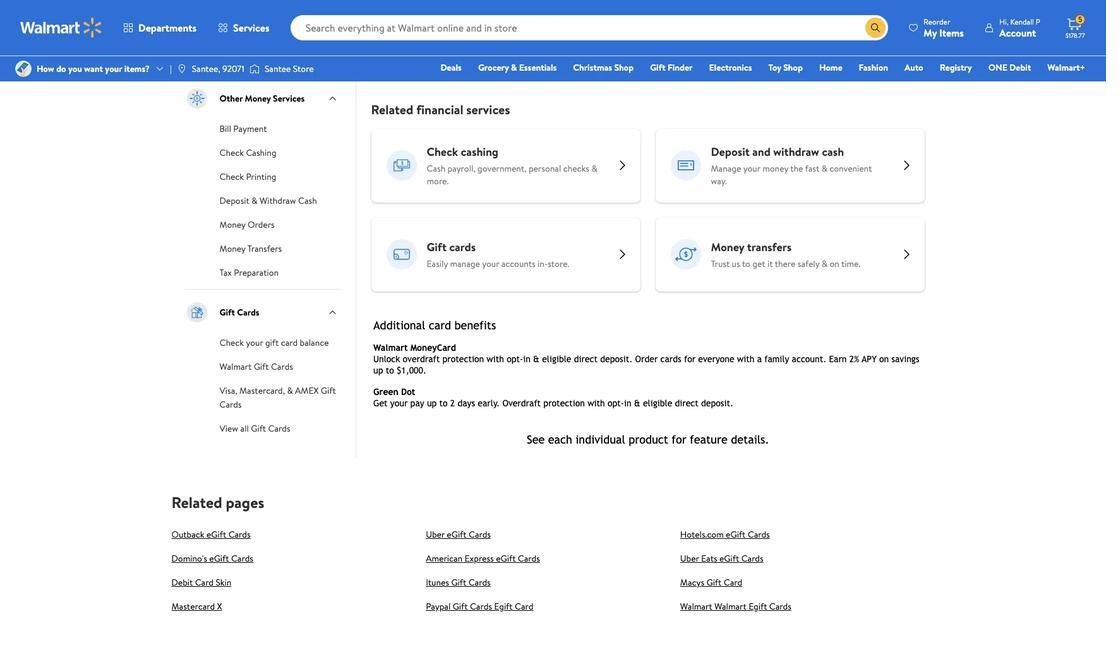 Task type: describe. For each thing, give the bounding box(es) containing it.
domino's
[[172, 553, 207, 565]]

walmart down macys gift card
[[715, 601, 747, 613]]

manage
[[450, 258, 480, 270]]

check cashing link
[[220, 145, 276, 159]]

bill payment link
[[220, 121, 267, 135]]

outback egift cards
[[172, 529, 251, 541]]

gift finder
[[650, 61, 693, 74]]

store.
[[548, 258, 569, 270]]

services button
[[207, 13, 280, 43]]

debit card skin link
[[172, 577, 231, 589]]

money services while you shop. pay bills & more from 6am–11pm. find a store. image
[[381, 0, 914, 30]]

amex
[[295, 385, 319, 397]]

money
[[763, 162, 789, 175]]

|
[[170, 63, 172, 75]]

grocery & essentials link
[[472, 61, 563, 75]]

american
[[426, 553, 463, 565]]

skin
[[216, 577, 231, 589]]

shop for toy shop
[[783, 61, 803, 74]]

1 horizontal spatial services
[[273, 92, 305, 105]]

money for transfers
[[711, 239, 744, 255]]

services inside dropdown button
[[233, 21, 270, 35]]

grocery & essentials
[[478, 61, 557, 74]]

money orders
[[220, 219, 275, 231]]

express
[[465, 553, 494, 565]]

orders
[[248, 219, 275, 231]]

visa, mastercard, & amex gift cards
[[220, 385, 336, 411]]

cards inside visa, mastercard, & amex gift cards
[[220, 399, 242, 411]]

money transfers trust us to get it there safely & on time.
[[711, 239, 861, 270]]

home
[[819, 61, 843, 74]]

uber eats egift cards
[[680, 553, 764, 565]]

uber eats egift cards link
[[680, 553, 764, 565]]

the
[[790, 162, 803, 175]]

balance
[[300, 337, 329, 349]]

uber for uber egift cards
[[426, 529, 445, 541]]

dot
[[245, 28, 260, 41]]

withdraw
[[260, 195, 296, 207]]

& inside deposit & withdraw cash link
[[252, 195, 257, 207]]

2 horizontal spatial card
[[724, 577, 742, 589]]

how
[[37, 63, 54, 75]]

cashing
[[246, 147, 276, 159]]

cash inside the check cashing cash payroll, government, personal checks & more.
[[427, 162, 446, 175]]

toy
[[769, 61, 781, 74]]

view all gift cards
[[220, 423, 290, 435]]

macys gift card
[[680, 577, 742, 589]]

cards inside "link"
[[268, 423, 290, 435]]

check cashing cash payroll, government, personal checks & more.
[[427, 144, 597, 187]]

uber egift cards
[[426, 529, 491, 541]]

gift cards. easily manage your accounts in-store. learn more. image
[[386, 240, 417, 270]]

finder
[[668, 61, 693, 74]]

more.
[[427, 175, 449, 187]]

government,
[[478, 162, 527, 175]]

gift right paypal
[[453, 601, 468, 613]]

in-
[[538, 258, 548, 270]]

reorder
[[924, 16, 951, 27]]

bill payment
[[220, 123, 267, 135]]

related pages
[[172, 492, 264, 514]]

hotels.com
[[680, 529, 724, 541]]

hi, kendall p account
[[999, 16, 1041, 39]]

cards
[[449, 239, 476, 255]]

deposit for &
[[220, 195, 249, 207]]

 image for how do you want your items?
[[15, 61, 32, 77]]

uber egift cards link
[[426, 529, 491, 541]]

egift right eats at the bottom right
[[720, 553, 739, 565]]

egift for domino's
[[209, 553, 229, 565]]

money for orders
[[220, 219, 246, 231]]

auto
[[905, 61, 923, 74]]

mastercard,
[[239, 385, 285, 397]]

on
[[830, 258, 840, 270]]

one debit link
[[983, 61, 1037, 75]]

gift right macys
[[707, 577, 722, 589]]

santee store
[[265, 63, 314, 75]]

& inside grocery & essentials link
[[511, 61, 517, 74]]

1 vertical spatial cash
[[298, 195, 317, 207]]

macys
[[680, 577, 704, 589]]

walmart for walmart moneycard
[[220, 4, 252, 17]]

deals link
[[435, 61, 467, 75]]

find a store link
[[619, 12, 677, 28]]

gift inside "gift cards easily manage your accounts in-store."
[[427, 239, 447, 255]]

5 $178.77
[[1066, 14, 1085, 40]]

money orders link
[[220, 217, 275, 231]]

grocery
[[478, 61, 509, 74]]

items
[[940, 26, 964, 39]]

safely
[[798, 258, 820, 270]]

uber for uber eats egift cards
[[680, 553, 699, 565]]

preparation
[[234, 267, 279, 279]]

0 horizontal spatial debit
[[172, 577, 193, 589]]

one
[[989, 61, 1008, 74]]

fashion
[[859, 61, 888, 74]]

there
[[775, 258, 796, 270]]

walmart gift cards
[[220, 361, 293, 373]]

5
[[1079, 14, 1083, 25]]

p
[[1036, 16, 1041, 27]]

walmart image
[[20, 18, 102, 38]]

egift for hotels.com
[[726, 529, 746, 541]]

92071
[[222, 63, 244, 75]]

walmart for walmart gift cards
[[220, 361, 252, 373]]

check for cashing
[[220, 147, 244, 159]]

withdraw
[[773, 144, 819, 160]]

money transfers link
[[220, 241, 282, 255]]

your left "gift"
[[246, 337, 263, 349]]

check for printing
[[220, 171, 244, 183]]

to
[[742, 258, 751, 270]]



Task type: locate. For each thing, give the bounding box(es) containing it.
& inside visa, mastercard, & amex gift cards
[[287, 385, 293, 397]]

deposit up manage
[[711, 144, 750, 160]]

related for related pages
[[172, 492, 222, 514]]

walmart walmart egift cards
[[680, 601, 792, 613]]

egift
[[494, 601, 513, 613], [749, 601, 767, 613]]

american express egift cards
[[426, 553, 540, 565]]

registry link
[[934, 61, 978, 75]]

egift for uber
[[447, 529, 467, 541]]

walmart+
[[1048, 61, 1085, 74]]

it
[[768, 258, 773, 270]]

deposit
[[711, 144, 750, 160], [220, 195, 249, 207]]

your right manage
[[482, 258, 499, 270]]

deposit and withdraw. manage your money the fast and convenient way. learn more. image
[[671, 150, 701, 181]]

check down check cashing
[[220, 171, 244, 183]]

walmart for walmart walmart egift cards
[[680, 601, 712, 613]]

1 egift from the left
[[494, 601, 513, 613]]

money transfers. trust us to get it there safely and on time. learn more. image
[[671, 240, 701, 270]]

1 horizontal spatial related
[[371, 101, 413, 118]]

0 horizontal spatial uber
[[426, 529, 445, 541]]

money inside money orders link
[[220, 219, 246, 231]]

fashion link
[[853, 61, 894, 75]]

uber up american
[[426, 529, 445, 541]]

1 horizontal spatial egift
[[749, 601, 767, 613]]

gift left finder
[[650, 61, 666, 74]]

deposit for and
[[711, 144, 750, 160]]

registry
[[940, 61, 972, 74]]

0 vertical spatial uber
[[426, 529, 445, 541]]

printing
[[246, 171, 276, 183]]

0 vertical spatial cash
[[427, 162, 446, 175]]

 image
[[250, 63, 260, 75]]

money left "orders"
[[220, 219, 246, 231]]

services
[[466, 101, 510, 118]]

walmart inside "link"
[[220, 4, 252, 17]]

money inside money transfers trust us to get it there safely & on time.
[[711, 239, 744, 255]]

egift right express
[[496, 553, 516, 565]]

other money services
[[220, 92, 305, 105]]

check inside the check cashing cash payroll, government, personal checks & more.
[[427, 144, 458, 160]]

transfers
[[247, 243, 282, 255]]

debit left the store
[[264, 52, 286, 65]]

related
[[371, 101, 413, 118], [172, 492, 222, 514]]

 image
[[15, 61, 32, 77], [177, 64, 187, 74]]

2 horizontal spatial debit
[[1010, 61, 1031, 74]]

1 horizontal spatial shop
[[783, 61, 803, 74]]

find
[[619, 12, 640, 28]]

services
[[233, 21, 270, 35], [273, 92, 305, 105]]

check inside the check printing link
[[220, 171, 244, 183]]

egift for outback
[[207, 529, 226, 541]]

deposit and withdraw cash manage your money the fast & convenient way.
[[711, 144, 872, 187]]

0 horizontal spatial cash
[[298, 195, 317, 207]]

gift right itunes
[[451, 577, 466, 589]]

1 vertical spatial uber
[[680, 553, 699, 565]]

check printing
[[220, 171, 276, 183]]

paypal
[[426, 601, 451, 613]]

& left on
[[822, 258, 828, 270]]

1 horizontal spatial card
[[515, 601, 533, 613]]

christmas shop link
[[568, 61, 639, 75]]

0 horizontal spatial services
[[233, 21, 270, 35]]

search icon image
[[871, 23, 881, 33]]

 image right |
[[177, 64, 187, 74]]

check for cashing
[[427, 144, 458, 160]]

& inside money transfers trust us to get it there safely & on time.
[[822, 258, 828, 270]]

departments
[[138, 21, 197, 35]]

& left withdraw
[[252, 195, 257, 207]]

gift
[[650, 61, 666, 74], [427, 239, 447, 255], [220, 306, 235, 319], [254, 361, 269, 373], [321, 385, 336, 397], [251, 423, 266, 435], [451, 577, 466, 589], [707, 577, 722, 589], [453, 601, 468, 613]]

related for related financial services
[[371, 101, 413, 118]]

money transfers
[[220, 243, 282, 255]]

gift up easily
[[427, 239, 447, 255]]

money right the other
[[245, 92, 271, 105]]

egift up domino's egift cards 'link'
[[207, 529, 226, 541]]

gift right amex
[[321, 385, 336, 397]]

deposit up money orders link
[[220, 195, 249, 207]]

reloadable debit cards
[[220, 52, 310, 65]]

& inside deposit and withdraw cash manage your money the fast & convenient way.
[[822, 162, 828, 175]]

christmas
[[573, 61, 612, 74]]

shop for christmas shop
[[614, 61, 634, 74]]

gift inside visa, mastercard, & amex gift cards
[[321, 385, 336, 397]]

1 vertical spatial related
[[172, 492, 222, 514]]

deals
[[441, 61, 462, 74]]

toy shop
[[769, 61, 803, 74]]

tax
[[220, 267, 232, 279]]

gift inside "link"
[[251, 423, 266, 435]]

deposit inside deposit and withdraw cash manage your money the fast & convenient way.
[[711, 144, 750, 160]]

0 horizontal spatial card
[[195, 577, 214, 589]]

1 horizontal spatial  image
[[177, 64, 187, 74]]

cashing
[[461, 144, 498, 160]]

want
[[84, 63, 103, 75]]

macys gift card link
[[680, 577, 742, 589]]

check up payroll,
[[427, 144, 458, 160]]

payment
[[233, 123, 267, 135]]

shop right christmas
[[614, 61, 634, 74]]

Search search field
[[290, 15, 888, 40]]

money for transfers
[[220, 243, 246, 255]]

your right the 'want'
[[105, 63, 122, 75]]

1 horizontal spatial uber
[[680, 553, 699, 565]]

money
[[245, 92, 271, 105], [220, 219, 246, 231], [711, 239, 744, 255], [220, 243, 246, 255]]

cash left payroll,
[[427, 162, 446, 175]]

trust
[[711, 258, 730, 270]]

account
[[999, 26, 1036, 39]]

1 horizontal spatial debit
[[264, 52, 286, 65]]

essentials
[[519, 61, 557, 74]]

departments button
[[112, 13, 207, 43]]

outback egift cards link
[[172, 529, 251, 541]]

1 horizontal spatial cash
[[427, 162, 446, 175]]

other
[[220, 92, 243, 105]]

money up trust
[[711, 239, 744, 255]]

cash right withdraw
[[298, 195, 317, 207]]

gift right gift cards image
[[220, 306, 235, 319]]

walmart moneycard
[[220, 4, 298, 17]]

kendall
[[1010, 16, 1034, 27]]

one debit
[[989, 61, 1031, 74]]

&
[[511, 61, 517, 74], [592, 162, 597, 175], [822, 162, 828, 175], [252, 195, 257, 207], [822, 258, 828, 270], [287, 385, 293, 397]]

financial
[[416, 101, 463, 118]]

related up outback
[[172, 492, 222, 514]]

check down "gift cards"
[[220, 337, 244, 349]]

1 vertical spatial deposit
[[220, 195, 249, 207]]

& left amex
[[287, 385, 293, 397]]

1 shop from the left
[[614, 61, 634, 74]]

 image for santee, 92071
[[177, 64, 187, 74]]

your inside deposit and withdraw cash manage your money the fast & convenient way.
[[743, 162, 761, 175]]

domino's egift cards link
[[172, 553, 253, 565]]

2 shop from the left
[[783, 61, 803, 74]]

& right grocery
[[511, 61, 517, 74]]

0 vertical spatial deposit
[[711, 144, 750, 160]]

walmart moneycard link
[[220, 3, 298, 17]]

services down santee store
[[273, 92, 305, 105]]

money up tax
[[220, 243, 246, 255]]

checks
[[563, 162, 589, 175]]

hotels.com egift cards link
[[680, 529, 770, 541]]

check
[[427, 144, 458, 160], [220, 147, 244, 159], [220, 171, 244, 183], [220, 337, 244, 349]]

home link
[[814, 61, 848, 75]]

check down bill
[[220, 147, 244, 159]]

shop right toy
[[783, 61, 803, 74]]

my
[[924, 26, 937, 39]]

walmart up visa,
[[220, 361, 252, 373]]

store
[[293, 63, 314, 75]]

your inside "gift cards easily manage your accounts in-store."
[[482, 258, 499, 270]]

cards
[[288, 52, 310, 65], [237, 306, 259, 319], [271, 361, 293, 373], [220, 399, 242, 411], [268, 423, 290, 435], [228, 529, 251, 541], [469, 529, 491, 541], [748, 529, 770, 541], [231, 553, 253, 565], [518, 553, 540, 565], [742, 553, 764, 565], [469, 577, 491, 589], [470, 601, 492, 613], [769, 601, 792, 613]]

0 horizontal spatial  image
[[15, 61, 32, 77]]

egift down uber eats egift cards link
[[749, 601, 767, 613]]

other money services image
[[184, 86, 209, 111]]

your
[[105, 63, 122, 75], [743, 162, 761, 175], [482, 258, 499, 270], [246, 337, 263, 349]]

walmart up green dot link
[[220, 4, 252, 17]]

debit right 'one'
[[1010, 61, 1031, 74]]

1 horizontal spatial deposit
[[711, 144, 750, 160]]

related left financial
[[371, 101, 413, 118]]

0 horizontal spatial deposit
[[220, 195, 249, 207]]

2 egift from the left
[[749, 601, 767, 613]]

debit card skin
[[172, 577, 231, 589]]

your down and
[[743, 162, 761, 175]]

santee
[[265, 63, 291, 75]]

uber left eats at the bottom right
[[680, 553, 699, 565]]

debit down 'domino's'
[[172, 577, 193, 589]]

walmart+ link
[[1042, 61, 1091, 75]]

check cashing. cash payroll, government, personal checks and more. learn more. image
[[386, 150, 417, 181]]

0 horizontal spatial egift
[[494, 601, 513, 613]]

debit for reloadable
[[264, 52, 286, 65]]

moneycard
[[254, 4, 298, 17]]

cash
[[822, 144, 844, 160]]

egift down american express egift cards link
[[494, 601, 513, 613]]

check your gift card balance link
[[220, 335, 329, 349]]

gift up mastercard,
[[254, 361, 269, 373]]

check cashing
[[220, 147, 276, 159]]

paypal gift cards egift card link
[[426, 601, 533, 613]]

& right fast
[[822, 162, 828, 175]]

check for your
[[220, 337, 244, 349]]

money inside money transfers link
[[220, 243, 246, 255]]

tax preparation
[[220, 267, 279, 279]]

accounts
[[501, 258, 536, 270]]

0 horizontal spatial related
[[172, 492, 222, 514]]

pages
[[226, 492, 264, 514]]

egift up the skin
[[209, 553, 229, 565]]

Walmart Site-Wide search field
[[290, 15, 888, 40]]

visa,
[[220, 385, 237, 397]]

0 vertical spatial services
[[233, 21, 270, 35]]

check inside 'check cashing' link
[[220, 147, 244, 159]]

green
[[220, 28, 243, 41]]

manage
[[711, 162, 741, 175]]

x
[[217, 601, 222, 613]]

egift up american
[[447, 529, 467, 541]]

check inside check your gift card balance link
[[220, 337, 244, 349]]

walmart down macys
[[680, 601, 712, 613]]

a
[[643, 12, 648, 28]]

gift cards image
[[184, 300, 209, 325]]

items?
[[124, 63, 150, 75]]

0 horizontal spatial shop
[[614, 61, 634, 74]]

 image left how
[[15, 61, 32, 77]]

check your gift card balance
[[220, 337, 329, 349]]

and
[[753, 144, 771, 160]]

& inside the check cashing cash payroll, government, personal checks & more.
[[592, 162, 597, 175]]

1 vertical spatial services
[[273, 92, 305, 105]]

walmart
[[220, 4, 252, 17], [220, 361, 252, 373], [680, 601, 712, 613], [715, 601, 747, 613]]

debit for one
[[1010, 61, 1031, 74]]

auto link
[[899, 61, 929, 75]]

do
[[56, 63, 66, 75]]

gift right all
[[251, 423, 266, 435]]

services down walmart moneycard
[[233, 21, 270, 35]]

card
[[195, 577, 214, 589], [724, 577, 742, 589], [515, 601, 533, 613]]

& right checks
[[592, 162, 597, 175]]

0 vertical spatial related
[[371, 101, 413, 118]]

hi,
[[999, 16, 1009, 27]]

us
[[732, 258, 740, 270]]

way.
[[711, 175, 727, 187]]

egift up uber eats egift cards
[[726, 529, 746, 541]]

mastercard
[[172, 601, 215, 613]]

green dot link
[[220, 27, 260, 41]]



Task type: vqa. For each thing, say whether or not it's contained in the screenshot.
Eats
yes



